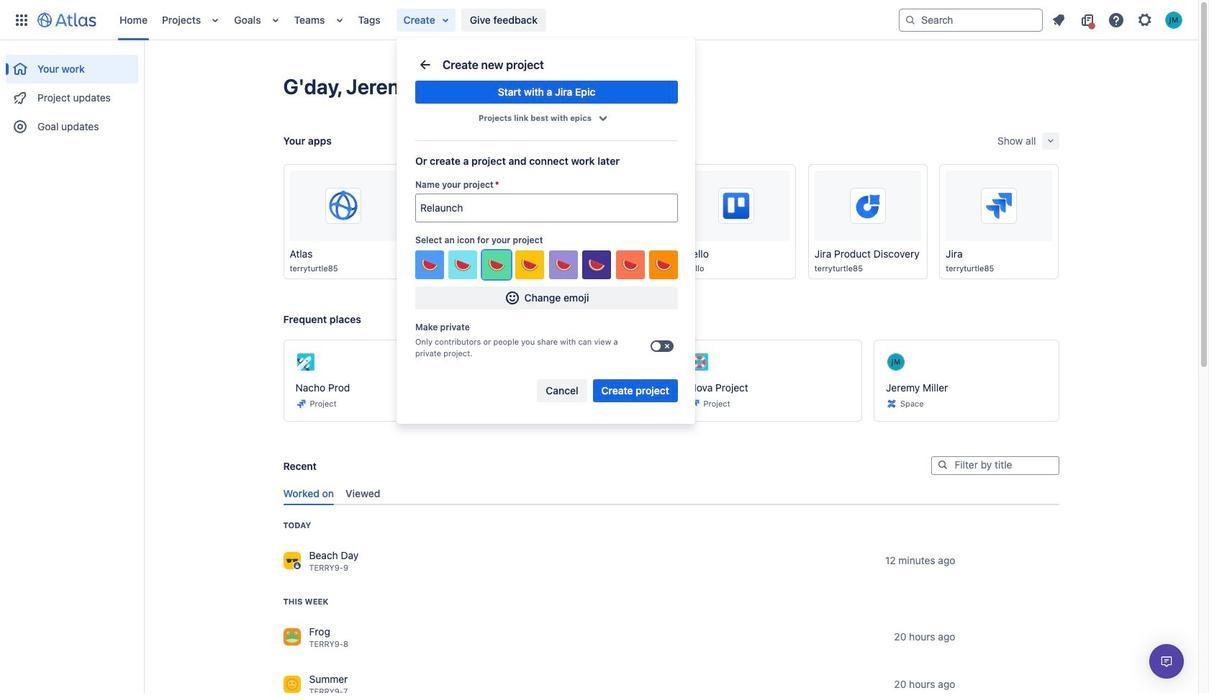 Task type: locate. For each thing, give the bounding box(es) containing it.
1 vertical spatial townsquare image
[[283, 676, 300, 693]]

list item inside list
[[396, 8, 455, 31]]

heading up townsquare icon
[[283, 520, 311, 531]]

0 vertical spatial heading
[[283, 520, 311, 531]]

None field
[[416, 195, 677, 221]]

townsquare image
[[283, 628, 300, 646], [283, 676, 300, 693]]

Search field
[[899, 8, 1043, 31]]

1 horizontal spatial group
[[537, 379, 678, 402]]

show more projects image
[[592, 107, 615, 130]]

list item
[[396, 8, 455, 31]]

0 vertical spatial group
[[6, 40, 138, 145]]

Filter by title field
[[932, 458, 1058, 474]]

1 vertical spatial heading
[[283, 596, 328, 607]]

heading
[[283, 520, 311, 531], [283, 596, 328, 607]]

expand icon image
[[1045, 135, 1056, 147]]

1 vertical spatial group
[[537, 379, 678, 402]]

None search field
[[899, 8, 1043, 31]]

go back image
[[417, 56, 434, 73]]

:watermelon: image
[[421, 256, 438, 273], [454, 256, 472, 273], [521, 256, 538, 273], [555, 256, 572, 273], [588, 256, 605, 273], [588, 256, 605, 273], [621, 256, 639, 273], [655, 256, 672, 273], [655, 256, 672, 273]]

jira image
[[295, 398, 307, 409], [295, 398, 307, 409], [689, 398, 701, 409], [689, 398, 701, 409]]

1 heading from the top
[[283, 520, 311, 531]]

switch to... image
[[13, 11, 30, 28]]

account image
[[1165, 11, 1182, 28]]

tab list
[[277, 482, 1059, 505]]

search image
[[937, 459, 948, 471]]

1 horizontal spatial list
[[1046, 8, 1190, 31]]

0 vertical spatial townsquare image
[[283, 628, 300, 646]]

top element
[[9, 0, 899, 40]]

0 horizontal spatial group
[[6, 40, 138, 145]]

:watermelon: image
[[421, 256, 438, 273], [454, 256, 472, 273], [488, 256, 505, 273], [488, 256, 505, 273], [521, 256, 538, 273], [555, 256, 572, 273], [621, 256, 639, 273]]

heading down townsquare icon
[[283, 596, 328, 607]]

group
[[6, 40, 138, 145], [537, 379, 678, 402]]

list
[[112, 0, 899, 40], [1046, 8, 1190, 31]]

banner
[[0, 0, 1198, 40]]

2 heading from the top
[[283, 596, 328, 607]]

confluence image
[[886, 398, 897, 409]]



Task type: vqa. For each thing, say whether or not it's contained in the screenshot.
2nd townsquare icon from the bottom of the page
yes



Task type: describe. For each thing, give the bounding box(es) containing it.
townsquare image
[[283, 552, 300, 569]]

help image
[[1108, 11, 1125, 28]]

search image
[[905, 14, 916, 26]]

settings image
[[1136, 11, 1154, 28]]

notifications image
[[1050, 11, 1067, 28]]

1 townsquare image from the top
[[283, 628, 300, 646]]

confluence image
[[886, 398, 897, 409]]

2 townsquare image from the top
[[283, 676, 300, 693]]

0 horizontal spatial list
[[112, 0, 899, 40]]



